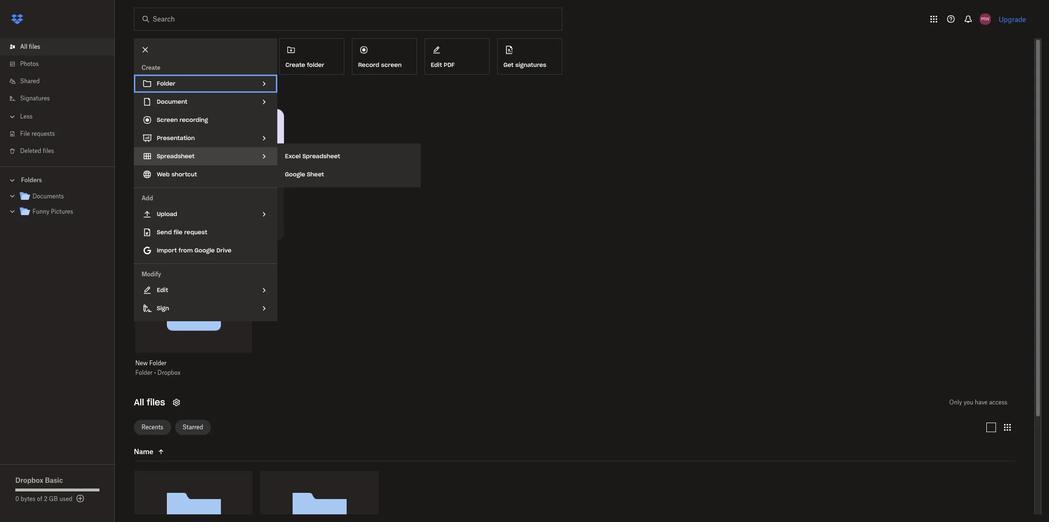 Task type: vqa. For each thing, say whether or not it's contained in the screenshot.
left the Google
yes



Task type: describe. For each thing, give the bounding box(es) containing it.
access
[[990, 399, 1008, 406]]

edit menu item
[[134, 281, 277, 299]]

2 vertical spatial dropbox
[[15, 476, 43, 485]]

document menu item
[[134, 93, 277, 111]]

less
[[20, 113, 33, 120]]

signatures link
[[8, 90, 115, 107]]

suggested from your activity
[[133, 246, 225, 254]]

only
[[950, 399, 962, 406]]

get signatures
[[504, 61, 547, 68]]

upgrade
[[999, 15, 1027, 23]]

have
[[975, 399, 988, 406]]

folders button
[[0, 173, 115, 187]]

modify
[[142, 271, 161, 278]]

edit for edit
[[157, 287, 168, 294]]

file
[[20, 130, 30, 137]]

to
[[193, 194, 199, 201]]

file
[[174, 229, 183, 236]]

files right deleted
[[43, 147, 54, 155]]

send
[[157, 229, 172, 236]]

send file request menu item
[[134, 223, 277, 242]]

1 vertical spatial folder
[[149, 360, 167, 367]]

folder
[[307, 61, 324, 68]]

folders
[[21, 177, 42, 184]]

signatures
[[20, 95, 50, 102]]

work
[[200, 194, 214, 201]]

get for get started with dropbox
[[134, 88, 146, 96]]

0 bytes of 2 gb used
[[15, 496, 73, 503]]

sign
[[157, 305, 169, 312]]

google sheet
[[285, 171, 324, 178]]

create folder
[[286, 61, 324, 68]]

from for suggested
[[170, 246, 185, 254]]

folder menu item
[[134, 75, 277, 93]]

funny pictures
[[33, 208, 73, 215]]

get started with dropbox
[[134, 88, 215, 96]]

name button
[[134, 446, 214, 458]]

pictures
[[51, 208, 73, 215]]

all inside list item
[[20, 43, 27, 50]]

activity
[[202, 246, 225, 254]]

name
[[134, 448, 153, 456]]

synced.
[[156, 203, 177, 210]]

1 horizontal spatial all files
[[134, 397, 165, 408]]

funny
[[33, 208, 49, 215]]

import
[[157, 247, 177, 254]]

file requests
[[20, 130, 55, 137]]

documents link
[[19, 190, 107, 203]]

install on desktop to work on files offline and stay synced.
[[144, 194, 265, 210]]

get more space image
[[74, 493, 86, 505]]

edit pdf button
[[425, 38, 490, 75]]

excel spreadsheet
[[285, 153, 340, 160]]

create for create folder
[[286, 61, 305, 68]]

dropbox image
[[8, 10, 27, 29]]

signatures
[[516, 61, 547, 68]]

photos
[[20, 60, 39, 67]]

1 horizontal spatial all
[[134, 397, 144, 408]]

deleted files
[[20, 147, 54, 155]]

screen recording
[[157, 116, 208, 123]]

record screen button
[[352, 38, 417, 75]]

import from google drive
[[157, 247, 231, 254]]

spreadsheet menu item
[[134, 147, 277, 166]]

web
[[157, 171, 170, 178]]

deleted files link
[[8, 143, 115, 160]]

create folder button
[[279, 38, 344, 75]]

with
[[172, 88, 186, 96]]

folder, funny pictures row
[[260, 471, 379, 522]]

group containing documents
[[0, 187, 115, 227]]

record screen
[[358, 61, 402, 68]]

create for create
[[142, 64, 161, 71]]

excel
[[285, 153, 301, 160]]

drive
[[217, 247, 231, 254]]

2 horizontal spatial dropbox
[[188, 88, 215, 96]]

all files link
[[8, 38, 115, 55]]

documents
[[33, 193, 64, 200]]

sign menu item
[[134, 299, 277, 318]]

deleted
[[20, 147, 41, 155]]

recents
[[142, 424, 163, 431]]

screen
[[157, 116, 178, 123]]

shared link
[[8, 73, 115, 90]]



Task type: locate. For each thing, give the bounding box(es) containing it.
you
[[964, 399, 974, 406]]

only you have access
[[950, 399, 1008, 406]]

desktop
[[170, 194, 192, 201]]

folder
[[157, 80, 175, 87], [149, 360, 167, 367], [135, 369, 153, 376]]

web shortcut menu item
[[134, 166, 277, 184]]

0 horizontal spatial create
[[142, 64, 161, 71]]

1 vertical spatial edit
[[157, 287, 168, 294]]

all files up photos
[[20, 43, 40, 50]]

0 horizontal spatial all files
[[20, 43, 40, 50]]

photos link
[[8, 55, 115, 73]]

edit inside menu item
[[157, 287, 168, 294]]

edit for edit pdf
[[431, 61, 442, 68]]

all up photos
[[20, 43, 27, 50]]

1 vertical spatial get
[[134, 88, 146, 96]]

spreadsheet down the presentation
[[157, 153, 195, 160]]

0 vertical spatial get
[[504, 61, 514, 68]]

0 vertical spatial all
[[20, 43, 27, 50]]

0 vertical spatial folder
[[157, 80, 175, 87]]

menu containing create
[[134, 38, 277, 321]]

starred button
[[175, 420, 211, 435]]

and
[[255, 194, 265, 201]]

google inside menu item
[[195, 247, 215, 254]]

dropbox right the '•' on the left of the page
[[158, 369, 181, 376]]

create inside button
[[286, 61, 305, 68]]

1 horizontal spatial edit
[[431, 61, 442, 68]]

create left folder
[[286, 61, 305, 68]]

1 vertical spatial all
[[134, 397, 144, 408]]

all files
[[20, 43, 40, 50], [134, 397, 165, 408]]

gb
[[49, 496, 58, 503]]

requests
[[32, 130, 55, 137]]

stay
[[144, 203, 155, 210]]

used
[[59, 496, 73, 503]]

folder up started
[[157, 80, 175, 87]]

0 horizontal spatial on
[[162, 194, 169, 201]]

upload menu item
[[134, 205, 277, 223]]

presentation
[[157, 134, 195, 142]]

your
[[186, 246, 200, 254]]

sheet
[[307, 171, 324, 178]]

0 horizontal spatial spreadsheet
[[157, 153, 195, 160]]

0
[[15, 496, 19, 503]]

get inside button
[[504, 61, 514, 68]]

all up recents
[[134, 397, 144, 408]]

folder, documents row
[[134, 471, 253, 522]]

list containing all files
[[0, 33, 115, 166]]

files inside list item
[[29, 43, 40, 50]]

basic
[[45, 476, 63, 485]]

edit
[[431, 61, 442, 68], [157, 287, 168, 294]]

shortcut
[[172, 171, 197, 178]]

get left started
[[134, 88, 146, 96]]

bytes
[[21, 496, 35, 503]]

new folder folder • dropbox
[[135, 360, 181, 376]]

get left signatures
[[504, 61, 514, 68]]

2
[[44, 496, 47, 503]]

offline
[[236, 194, 254, 201]]

edit left pdf
[[431, 61, 442, 68]]

file requests link
[[8, 125, 115, 143]]

close image
[[137, 42, 154, 58]]

0 vertical spatial google
[[285, 171, 305, 178]]

0 horizontal spatial get
[[134, 88, 146, 96]]

edit up "sign"
[[157, 287, 168, 294]]

1 horizontal spatial get
[[504, 61, 514, 68]]

spreadsheet inside menu item
[[157, 153, 195, 160]]

folder inside folder menu item
[[157, 80, 175, 87]]

2 on from the left
[[215, 194, 222, 201]]

google down send file request menu item
[[195, 247, 215, 254]]

1 horizontal spatial spreadsheet
[[303, 153, 340, 160]]

None field
[[0, 0, 74, 10]]

1 vertical spatial dropbox
[[158, 369, 181, 376]]

files left offline
[[224, 194, 235, 201]]

screen recording menu item
[[134, 111, 277, 129]]

screen
[[381, 61, 402, 68]]

suggested
[[133, 246, 168, 254]]

new folder button
[[135, 360, 233, 367]]

less image
[[8, 112, 17, 122]]

1 spreadsheet from the left
[[157, 153, 195, 160]]

group
[[0, 187, 115, 227]]

shared
[[20, 77, 40, 85]]

edit pdf
[[431, 61, 455, 68]]

google down excel
[[285, 171, 305, 178]]

1 vertical spatial google
[[195, 247, 215, 254]]

from inside menu item
[[179, 247, 193, 254]]

1 horizontal spatial dropbox
[[158, 369, 181, 376]]

request
[[184, 229, 207, 236]]

install
[[144, 194, 160, 201]]

record
[[358, 61, 379, 68]]

all
[[20, 43, 27, 50], [134, 397, 144, 408]]

recording
[[180, 116, 208, 123]]

1 vertical spatial all files
[[134, 397, 165, 408]]

on up synced.
[[162, 194, 169, 201]]

folder • dropbox button
[[135, 369, 233, 377]]

funny pictures link
[[19, 206, 107, 219]]

0 vertical spatial all files
[[20, 43, 40, 50]]

0 horizontal spatial google
[[195, 247, 215, 254]]

•
[[154, 369, 156, 376]]

folder down new
[[135, 369, 153, 376]]

2 vertical spatial folder
[[135, 369, 153, 376]]

add
[[142, 195, 153, 202]]

dropbox right with
[[188, 88, 215, 96]]

pdf
[[444, 61, 455, 68]]

presentation menu item
[[134, 129, 277, 147]]

get signatures button
[[498, 38, 563, 75]]

create down close icon
[[142, 64, 161, 71]]

1 horizontal spatial on
[[215, 194, 222, 201]]

web shortcut
[[157, 171, 197, 178]]

dropbox
[[188, 88, 215, 96], [158, 369, 181, 376], [15, 476, 43, 485]]

files up recents
[[147, 397, 165, 408]]

from down send file request
[[179, 247, 193, 254]]

1 horizontal spatial create
[[286, 61, 305, 68]]

from left your
[[170, 246, 185, 254]]

menu
[[134, 38, 277, 321], [277, 144, 421, 188]]

document
[[157, 98, 187, 105]]

spreadsheet
[[157, 153, 195, 160], [303, 153, 340, 160]]

dropbox inside new folder folder • dropbox
[[158, 369, 181, 376]]

0 horizontal spatial edit
[[157, 287, 168, 294]]

files inside install on desktop to work on files offline and stay synced.
[[224, 194, 235, 201]]

all files up recents
[[134, 397, 165, 408]]

0 vertical spatial dropbox
[[188, 88, 215, 96]]

0 horizontal spatial dropbox
[[15, 476, 43, 485]]

0 vertical spatial edit
[[431, 61, 442, 68]]

files
[[29, 43, 40, 50], [43, 147, 54, 155], [224, 194, 235, 201], [147, 397, 165, 408]]

recents button
[[134, 420, 171, 435]]

0 horizontal spatial all
[[20, 43, 27, 50]]

1 horizontal spatial google
[[285, 171, 305, 178]]

google
[[285, 171, 305, 178], [195, 247, 215, 254]]

upload
[[157, 210, 177, 218]]

on
[[162, 194, 169, 201], [215, 194, 222, 201]]

on right work
[[215, 194, 222, 201]]

from
[[170, 246, 185, 254], [179, 247, 193, 254]]

all files list item
[[0, 38, 115, 55]]

files up photos
[[29, 43, 40, 50]]

send file request
[[157, 229, 207, 236]]

get for get signatures
[[504, 61, 514, 68]]

dropbox basic
[[15, 476, 63, 485]]

all files inside list item
[[20, 43, 40, 50]]

from for import
[[179, 247, 193, 254]]

upgrade link
[[999, 15, 1027, 23]]

menu containing excel spreadsheet
[[277, 144, 421, 188]]

1 on from the left
[[162, 194, 169, 201]]

list
[[0, 33, 115, 166]]

starred
[[183, 424, 203, 431]]

edit inside button
[[431, 61, 442, 68]]

new
[[135, 360, 148, 367]]

spreadsheet up sheet
[[303, 153, 340, 160]]

2 spreadsheet from the left
[[303, 153, 340, 160]]

started
[[147, 88, 170, 96]]

dropbox up bytes
[[15, 476, 43, 485]]

folder up the '•' on the left of the page
[[149, 360, 167, 367]]

of
[[37, 496, 42, 503]]

import from google drive menu item
[[134, 242, 277, 260]]



